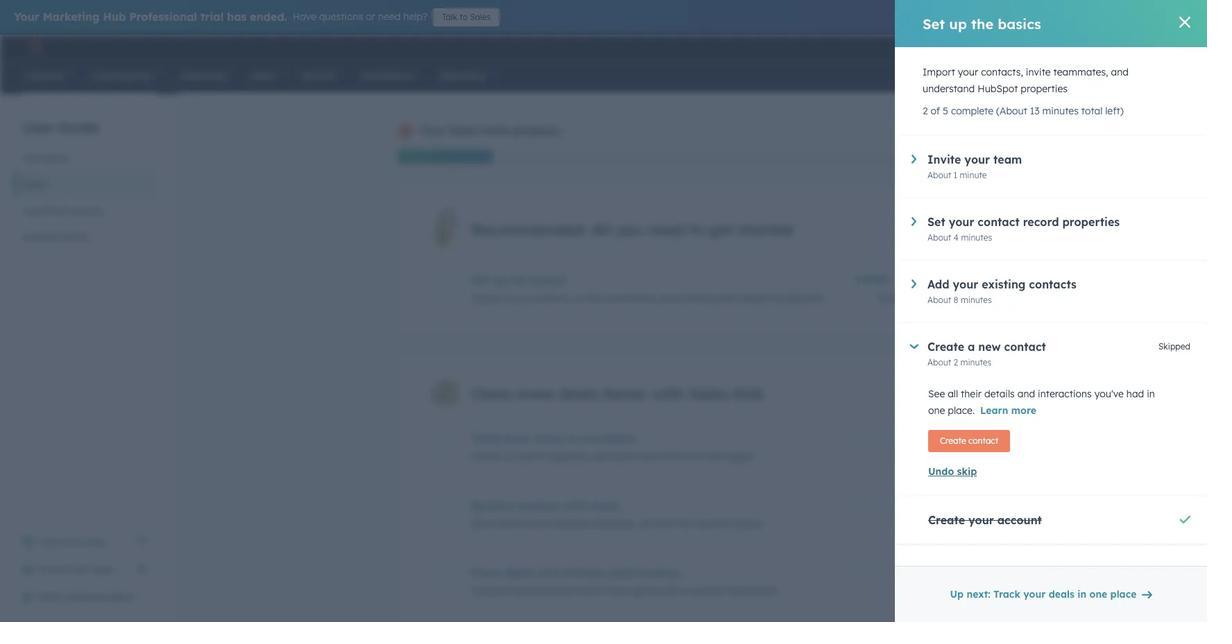 Task type: vqa. For each thing, say whether or not it's contained in the screenshot.
The 0%
yes



Task type: locate. For each thing, give the bounding box(es) containing it.
0 vertical spatial track
[[471, 432, 502, 446]]

13 left left
[[903, 292, 911, 303]]

your up hubspot image
[[14, 10, 39, 24]]

settings link
[[1074, 39, 1092, 53]]

team down plan
[[91, 564, 115, 576]]

invite inside 'set up the basics import your contacts, invite teammates, and understand hubspot properties'
[[575, 292, 599, 305]]

more inside button
[[1012, 405, 1037, 417]]

1 vertical spatial 4
[[921, 450, 926, 461]]

minutes down add
[[914, 292, 945, 303]]

set for set up the basics import your contacts, invite teammates, and understand hubspot properties
[[471, 274, 489, 287]]

the inside "set up the basics" dialog
[[972, 15, 994, 32]]

0 horizontal spatial all
[[640, 518, 650, 530]]

about inside create a new contact about 2 minutes
[[928, 357, 952, 368]]

menu containing music
[[912, 35, 1191, 57]]

deals inside track your deals in one place create a custom pipeline, and never lose track of a sale again
[[535, 432, 564, 446]]

0 vertical spatial one
[[929, 405, 946, 417]]

and
[[1112, 66, 1129, 78], [660, 292, 677, 305], [1018, 388, 1036, 400], [591, 450, 608, 463], [529, 518, 547, 530], [537, 566, 559, 580], [576, 585, 593, 598]]

about inside set your contact record properties about 4 minutes
[[928, 233, 952, 243]]

close more deals faster with sales hub
[[471, 385, 764, 404]]

with up "schedule"
[[564, 499, 587, 513]]

0 horizontal spatial track
[[471, 432, 502, 446]]

0 vertical spatial set
[[923, 15, 945, 32]]

basics inside 'set up the basics import your contacts, invite teammates, and understand hubspot properties'
[[531, 274, 566, 287]]

2 left up
[[922, 585, 926, 596]]

1 vertical spatial more
[[1012, 405, 1037, 417]]

0 vertical spatial place
[[605, 432, 635, 446]]

all right 'see'
[[948, 388, 959, 400]]

and left analyze
[[537, 566, 559, 580]]

1 horizontal spatial more
[[1012, 405, 1037, 417]]

0%
[[948, 432, 960, 443], [948, 567, 960, 577]]

contacts, inside 'set up the basics import your contacts, invite teammates, and understand hubspot properties'
[[530, 292, 572, 305]]

1 vertical spatial import
[[471, 292, 504, 305]]

understand down set up the basics 'button' on the top of page
[[680, 292, 732, 305]]

a left reports
[[683, 585, 689, 598]]

connect
[[516, 499, 560, 513]]

your inside button
[[1024, 589, 1046, 601]]

1 horizontal spatial need
[[648, 220, 685, 240]]

account
[[998, 514, 1042, 527]]

1 link opens in a new window image from the top
[[137, 534, 147, 550]]

13
[[1031, 105, 1040, 117], [903, 292, 911, 303]]

view your plan link
[[14, 528, 155, 556]]

customer
[[22, 205, 66, 217]]

learn more button
[[981, 403, 1037, 419]]

0 vertical spatial caret image
[[912, 155, 917, 164]]

close inside close deals and analyze performance forecast performance and hit your goals with a reports dashboard
[[471, 566, 501, 580]]

menu item
[[985, 35, 988, 57]]

the up calling icon dropdown button at the top right of page
[[972, 15, 994, 32]]

existing
[[982, 278, 1026, 291]]

sales right "talk"
[[470, 12, 491, 22]]

4 up 40%
[[954, 233, 959, 243]]

your inside import your contacts, invite teammates, and understand hubspot properties
[[958, 66, 979, 78]]

0 horizontal spatial invite
[[39, 564, 66, 576]]

to inside button
[[460, 12, 468, 22]]

import
[[923, 66, 956, 78], [471, 292, 504, 305]]

team
[[994, 153, 1023, 167], [91, 564, 115, 576]]

1 vertical spatial teammates,
[[602, 292, 657, 305]]

basics for set up the basics
[[998, 15, 1042, 32]]

their
[[961, 388, 982, 400]]

marketing down user
[[22, 152, 69, 164]]

contacts, inside import your contacts, invite teammates, and understand hubspot properties
[[981, 66, 1024, 78]]

talk
[[442, 12, 457, 22]]

up next: track your deals in one place button
[[941, 581, 1161, 609]]

set inside set your contact record properties about 4 minutes
[[928, 215, 946, 229]]

1 vertical spatial in
[[567, 432, 578, 446]]

create for create your account
[[929, 514, 965, 527]]

understand up 5
[[923, 83, 975, 95]]

0 horizontal spatial one
[[581, 432, 602, 446]]

1 vertical spatial one
[[581, 432, 602, 446]]

one inside see all their details and interactions you've had in one place.
[[929, 405, 946, 417]]

1 horizontal spatial 4
[[954, 233, 959, 243]]

1 horizontal spatial basics
[[998, 15, 1042, 32]]

with right faster at the bottom right
[[653, 385, 685, 404]]

more up custom
[[516, 385, 555, 404]]

13 inside "set up the basics" dialog
[[1031, 105, 1040, 117]]

1 vertical spatial your
[[420, 124, 445, 137]]

more for close
[[516, 385, 555, 404]]

0 horizontal spatial 13
[[903, 292, 911, 303]]

and down connect
[[529, 518, 547, 530]]

0 horizontal spatial understand
[[680, 292, 732, 305]]

teammates, down set up the basics 'button' on the top of page
[[602, 292, 657, 305]]

0 vertical spatial close
[[471, 385, 512, 404]]

2 inside create a new contact about 2 minutes
[[954, 357, 959, 368]]

track right next:
[[994, 589, 1021, 601]]

ended.
[[250, 10, 287, 24]]

minutes up undo
[[929, 450, 960, 461]]

minutes left next:
[[929, 585, 960, 596]]

contact right from
[[695, 518, 730, 530]]

7
[[922, 518, 926, 528]]

0 horizontal spatial contacts,
[[530, 292, 572, 305]]

invite
[[928, 153, 962, 167], [39, 564, 66, 576]]

0 horizontal spatial 4
[[921, 450, 926, 461]]

0 vertical spatial of
[[931, 105, 941, 117]]

all left from
[[640, 518, 650, 530]]

up inside "set up the basics" dialog
[[950, 15, 967, 32]]

your for your marketing hub professional trial has ended. have questions or need help?
[[14, 10, 39, 24]]

one inside track your deals in one place create a custom pipeline, and never lose track of a sale again
[[581, 432, 602, 446]]

0 vertical spatial 4
[[954, 233, 959, 243]]

in
[[1147, 388, 1155, 400], [567, 432, 578, 446], [1078, 589, 1087, 601]]

2 vertical spatial properties
[[778, 292, 825, 305]]

user guide views element
[[14, 94, 155, 251]]

new
[[979, 340, 1001, 354]]

minutes up existing
[[962, 233, 993, 243]]

1 vertical spatial the
[[510, 274, 528, 287]]

basics down recommended:
[[531, 274, 566, 287]]

minutes right 8
[[961, 295, 992, 305]]

1 vertical spatial record
[[733, 518, 762, 530]]

1 vertical spatial 0%
[[948, 567, 960, 577]]

set inside 'set up the basics import your contacts, invite teammates, and understand hubspot properties'
[[471, 274, 489, 287]]

your for your sales tools progress
[[420, 124, 445, 137]]

hub left professional
[[103, 10, 126, 24]]

import inside 'set up the basics import your contacts, invite teammates, and understand hubspot properties'
[[471, 292, 504, 305]]

performance down analyze
[[514, 585, 573, 598]]

help image
[[1053, 41, 1066, 53]]

place
[[605, 432, 635, 446], [1111, 589, 1137, 601]]

4 left create contact link
[[921, 450, 926, 461]]

caret image down about 13 minutes left
[[910, 344, 919, 349]]

to
[[460, 12, 468, 22], [689, 220, 704, 240]]

1 vertical spatial place
[[1111, 589, 1137, 601]]

performance
[[609, 566, 681, 580], [514, 585, 573, 598]]

set
[[923, 15, 945, 32], [928, 215, 946, 229], [471, 274, 489, 287]]

0% up up
[[948, 567, 960, 577]]

of right track
[[686, 450, 695, 463]]

0 vertical spatial hubspot
[[978, 83, 1018, 95]]

all inside quickly connect with leads send emails and schedule meetings, all from the contact record
[[640, 518, 650, 530]]

0 vertical spatial teammates,
[[1054, 66, 1109, 78]]

create left new
[[928, 340, 965, 354]]

1 vertical spatial caret image
[[912, 280, 917, 289]]

1 horizontal spatial understand
[[923, 83, 975, 95]]

and down notifications icon
[[1112, 66, 1129, 78]]

import inside import your contacts, invite teammates, and understand hubspot properties
[[923, 66, 956, 78]]

create your account
[[929, 514, 1042, 527]]

0 horizontal spatial hub
[[103, 10, 126, 24]]

the
[[972, 15, 994, 32], [510, 274, 528, 287], [678, 518, 692, 530]]

sales left tools
[[449, 124, 478, 137]]

link opens in a new window image
[[137, 534, 147, 550], [137, 536, 147, 547]]

1 vertical spatial understand
[[680, 292, 732, 305]]

1 vertical spatial to
[[689, 220, 704, 240]]

the for set up the basics
[[972, 15, 994, 32]]

menu
[[912, 35, 1191, 57]]

all
[[948, 388, 959, 400], [640, 518, 650, 530]]

a left sale
[[698, 450, 704, 463]]

your up your sales tools progress progress bar on the top of page
[[420, 124, 445, 137]]

basics inside dialog
[[998, 15, 1042, 32]]

1 horizontal spatial contacts,
[[981, 66, 1024, 78]]

the inside quickly connect with leads send emails and schedule meetings, all from the contact record
[[678, 518, 692, 530]]

need right or
[[378, 10, 401, 23]]

properties inside import your contacts, invite teammates, and understand hubspot properties
[[1021, 83, 1068, 95]]

set up the basics
[[923, 15, 1042, 32]]

hub up again
[[733, 385, 764, 404]]

contact down the minute at the right top of page
[[978, 215, 1020, 229]]

contact inside quickly connect with leads send emails and schedule meetings, all from the contact record
[[695, 518, 730, 530]]

1 horizontal spatial one
[[929, 405, 946, 417]]

basics for set up the basics import your contacts, invite teammates, and understand hubspot properties
[[531, 274, 566, 287]]

contacts
[[1030, 278, 1077, 291]]

invite for invite your team about 1 minute
[[928, 153, 962, 167]]

2 vertical spatial set
[[471, 274, 489, 287]]

1 horizontal spatial the
[[678, 518, 692, 530]]

1 horizontal spatial track
[[994, 589, 1021, 601]]

and down set up the basics 'button' on the top of page
[[660, 292, 677, 305]]

about up 40%
[[928, 233, 952, 243]]

contacts,
[[981, 66, 1024, 78], [530, 292, 572, 305]]

record inside quickly connect with leads send emails and schedule meetings, all from the contact record
[[733, 518, 762, 530]]

1 vertical spatial set
[[928, 215, 946, 229]]

0 horizontal spatial invite
[[575, 292, 599, 305]]

performance up goals
[[609, 566, 681, 580]]

your for invite your team about 1 minute
[[965, 153, 990, 167]]

0 vertical spatial the
[[972, 15, 994, 32]]

a left new
[[968, 340, 975, 354]]

caret image
[[912, 155, 917, 164], [912, 280, 917, 289], [910, 344, 919, 349]]

1
[[954, 170, 958, 180]]

need right 'you'
[[648, 220, 685, 240]]

invite inside button
[[39, 564, 66, 576]]

contact down learn
[[969, 436, 999, 446]]

about 7 minutes
[[896, 518, 960, 528]]

faster
[[604, 385, 648, 404]]

track inside up next: track your deals in one place button
[[994, 589, 1021, 601]]

0 horizontal spatial in
[[567, 432, 578, 446]]

tools
[[482, 124, 509, 137]]

track inside track your deals in one place create a custom pipeline, and never lose track of a sale again
[[471, 432, 502, 446]]

of left 5
[[931, 105, 941, 117]]

your for add your existing contacts about 8 minutes
[[953, 278, 979, 291]]

about up 'see'
[[928, 357, 952, 368]]

0 horizontal spatial import
[[471, 292, 504, 305]]

marketing
[[43, 10, 100, 24], [22, 152, 69, 164]]

0 vertical spatial in
[[1147, 388, 1155, 400]]

2 vertical spatial caret image
[[910, 344, 919, 349]]

2 horizontal spatial in
[[1147, 388, 1155, 400]]

and left hit
[[576, 585, 593, 598]]

hub
[[103, 10, 126, 24], [733, 385, 764, 404]]

0 vertical spatial understand
[[923, 83, 975, 95]]

0 vertical spatial import
[[923, 66, 956, 78]]

minutes down new
[[961, 357, 992, 368]]

0 vertical spatial hub
[[103, 10, 126, 24]]

create inside create a new contact about 2 minutes
[[928, 340, 965, 354]]

teammates, down settings icon
[[1054, 66, 1109, 78]]

1 vertical spatial hub
[[733, 385, 764, 404]]

2 vertical spatial in
[[1078, 589, 1087, 601]]

service
[[69, 205, 103, 217]]

more down details
[[1012, 405, 1037, 417]]

your inside invite your team about 1 minute
[[965, 153, 990, 167]]

1 horizontal spatial place
[[1111, 589, 1137, 601]]

2
[[923, 105, 928, 117], [954, 357, 959, 368], [922, 585, 926, 596]]

marketplaces image
[[1024, 41, 1037, 53]]

0 vertical spatial more
[[516, 385, 555, 404]]

0 horizontal spatial up
[[493, 274, 507, 287]]

custom
[[513, 450, 547, 463]]

create left custom
[[471, 450, 502, 463]]

caret image left invite your team about 1 minute
[[912, 155, 917, 164]]

your sales tools progress progress bar
[[398, 150, 492, 164]]

2 close from the top
[[471, 566, 501, 580]]

0 vertical spatial 2
[[923, 105, 928, 117]]

your inside set your contact record properties about 4 minutes
[[949, 215, 975, 229]]

about left 7
[[896, 518, 920, 528]]

hit
[[596, 585, 608, 598]]

team for invite your team about 1 minute
[[994, 153, 1023, 167]]

quickly
[[471, 499, 513, 513]]

reports
[[692, 585, 725, 598]]

set your contact record properties about 4 minutes
[[928, 215, 1120, 243]]

0 horizontal spatial the
[[510, 274, 528, 287]]

0 vertical spatial invite
[[928, 153, 962, 167]]

1 vertical spatial 2
[[954, 357, 959, 368]]

track up quickly
[[471, 432, 502, 446]]

0 vertical spatial performance
[[609, 566, 681, 580]]

minutes inside set your contact record properties about 4 minutes
[[962, 233, 993, 243]]

invite up 1
[[928, 153, 962, 167]]

2 left 5
[[923, 105, 928, 117]]

and left never at right bottom
[[591, 450, 608, 463]]

create up about 4 minutes
[[940, 436, 967, 446]]

marketing up hubspot link
[[43, 10, 100, 24]]

1 vertical spatial marketing
[[22, 152, 69, 164]]

0 vertical spatial team
[[994, 153, 1023, 167]]

set for set your contact record properties about 4 minutes
[[928, 215, 946, 229]]

minutes right 7
[[929, 518, 960, 528]]

with inside close deals and analyze performance forecast performance and hit your goals with a reports dashboard
[[661, 585, 680, 598]]

1 horizontal spatial hubspot
[[978, 83, 1018, 95]]

get
[[709, 220, 734, 240]]

0 vertical spatial invite
[[1026, 66, 1051, 78]]

properties
[[1021, 83, 1068, 95], [1063, 215, 1120, 229], [778, 292, 825, 305]]

sales
[[470, 12, 491, 22], [449, 124, 478, 137], [22, 178, 46, 191], [689, 385, 729, 404]]

upgrade image
[[922, 41, 934, 53]]

create right 7
[[929, 514, 965, 527]]

1 horizontal spatial teammates,
[[1054, 66, 1109, 78]]

basics up marketplaces popup button
[[998, 15, 1042, 32]]

to right "talk"
[[460, 12, 468, 22]]

your
[[14, 10, 39, 24], [420, 124, 445, 137]]

have
[[293, 10, 316, 23]]

2 horizontal spatial one
[[1090, 589, 1108, 601]]

has
[[227, 10, 247, 24]]

talk to sales button
[[433, 8, 500, 26]]

13 right (about
[[1031, 105, 1040, 117]]

about down add
[[928, 295, 952, 305]]

0 vertical spatial up
[[950, 15, 967, 32]]

contact right new
[[1005, 340, 1047, 354]]

up inside 'set up the basics import your contacts, invite teammates, and understand hubspot properties'
[[493, 274, 507, 287]]

1 horizontal spatial of
[[931, 105, 941, 117]]

1 vertical spatial of
[[686, 450, 695, 463]]

team right 17%
[[994, 153, 1023, 167]]

set up the basics button
[[471, 274, 847, 287]]

close image
[[1180, 17, 1191, 28]]

close
[[471, 385, 512, 404], [471, 566, 501, 580]]

1 close from the top
[[471, 385, 512, 404]]

set for set up the basics
[[923, 15, 945, 32]]

1 horizontal spatial all
[[948, 388, 959, 400]]

1 horizontal spatial up
[[950, 15, 967, 32]]

1 vertical spatial invite
[[575, 292, 599, 305]]

contact inside create a new contact about 2 minutes
[[1005, 340, 1047, 354]]

1 horizontal spatial 13
[[1031, 105, 1040, 117]]

0% down place. at the right of the page
[[948, 432, 960, 443]]

left)
[[1106, 105, 1124, 117]]

about
[[928, 170, 952, 180], [928, 233, 952, 243], [877, 292, 901, 303], [928, 295, 952, 305], [928, 357, 952, 368], [895, 450, 919, 461], [896, 518, 920, 528], [896, 585, 920, 596]]

record up the contacts
[[1023, 215, 1059, 229]]

close deals and analyze performance forecast performance and hit your goals with a reports dashboard
[[471, 566, 777, 598]]

0 vertical spatial 0%
[[948, 432, 960, 443]]

0 horizontal spatial basics
[[531, 274, 566, 287]]

8
[[954, 295, 959, 305]]

1 horizontal spatial invite
[[1026, 66, 1051, 78]]

the down recommended:
[[510, 274, 528, 287]]

place.
[[948, 405, 975, 417]]

invite your team button
[[14, 556, 155, 584]]

2 0% from the top
[[948, 567, 960, 577]]

of inside track your deals in one place create a custom pipeline, and never lose track of a sale again
[[686, 450, 695, 463]]

1 0% from the top
[[948, 432, 960, 443]]

up up upgrade
[[950, 15, 967, 32]]

to left 'get'
[[689, 220, 704, 240]]

in inside see all their details and interactions you've had in one place.
[[1147, 388, 1155, 400]]

lose
[[639, 450, 657, 463]]

2 up place. at the right of the page
[[954, 357, 959, 368]]

1 vertical spatial properties
[[1063, 215, 1120, 229]]

2 horizontal spatial the
[[972, 15, 994, 32]]

see
[[929, 388, 945, 400]]

your inside track your deals in one place create a custom pipeline, and never lose track of a sale again
[[506, 432, 531, 446]]

1 vertical spatial basics
[[531, 274, 566, 287]]

minutes left total
[[1043, 105, 1079, 117]]

your inside button
[[68, 564, 89, 576]]

invite inside invite your team about 1 minute
[[928, 153, 962, 167]]

analyze
[[562, 566, 605, 580]]

17%
[[965, 150, 988, 164]]

2 vertical spatial the
[[678, 518, 692, 530]]

0 horizontal spatial place
[[605, 432, 635, 446]]

hubspot image
[[25, 37, 42, 54]]

1 horizontal spatial record
[[1023, 215, 1059, 229]]

0 vertical spatial contacts,
[[981, 66, 1024, 78]]

of
[[931, 105, 941, 117], [686, 450, 695, 463]]

your inside close deals and analyze performance forecast performance and hit your goals with a reports dashboard
[[610, 585, 631, 598]]

about 13 minutes left
[[877, 292, 960, 303]]

team inside invite your team about 1 minute
[[994, 153, 1023, 167]]

create
[[928, 340, 965, 354], [940, 436, 967, 446], [471, 450, 502, 463], [929, 514, 965, 527]]

0 vertical spatial record
[[1023, 215, 1059, 229]]

your sales tools progress
[[420, 124, 560, 137]]

1 vertical spatial team
[[91, 564, 115, 576]]

0 vertical spatial to
[[460, 12, 468, 22]]

customer service button
[[14, 198, 155, 224]]

0 vertical spatial marketing
[[43, 10, 100, 24]]

with down close deals and analyze performance button
[[661, 585, 680, 598]]

create for create contact
[[940, 436, 967, 446]]

about left 1
[[928, 170, 952, 180]]

up down recommended:
[[493, 274, 507, 287]]

and up learn more
[[1018, 388, 1036, 400]]

1 vertical spatial all
[[640, 518, 650, 530]]

your inside add your existing contacts about 8 minutes
[[953, 278, 979, 291]]

a left custom
[[504, 450, 510, 463]]

0 horizontal spatial hubspot
[[735, 292, 775, 305]]

the right from
[[678, 518, 692, 530]]

1 horizontal spatial your
[[420, 124, 445, 137]]

up for set up the basics import your contacts, invite teammates, and understand hubspot properties
[[493, 274, 507, 287]]

0 horizontal spatial to
[[460, 12, 468, 22]]

next:
[[967, 589, 991, 601]]

invite up start
[[39, 564, 66, 576]]

the inside 'set up the basics import your contacts, invite teammates, and understand hubspot properties'
[[510, 274, 528, 287]]

sales inside button
[[470, 12, 491, 22]]

sales up customer
[[22, 178, 46, 191]]

marketing inside button
[[22, 152, 69, 164]]

0 vertical spatial need
[[378, 10, 401, 23]]

team inside invite your team button
[[91, 564, 115, 576]]

caret image up about 13 minutes left
[[912, 280, 917, 289]]

record up dashboard
[[733, 518, 762, 530]]

your
[[958, 66, 979, 78], [965, 153, 990, 167], [949, 215, 975, 229], [953, 278, 979, 291], [507, 292, 527, 305], [506, 432, 531, 446], [969, 514, 994, 527], [64, 536, 84, 548], [68, 564, 89, 576], [610, 585, 631, 598], [1024, 589, 1046, 601]]



Task type: describe. For each thing, give the bounding box(es) containing it.
about left up
[[896, 585, 920, 596]]

contact inside set your contact record properties about 4 minutes
[[978, 215, 1020, 229]]

leads
[[591, 499, 620, 513]]

create a new contact about 2 minutes
[[928, 340, 1047, 368]]

5
[[943, 105, 949, 117]]

contact inside create contact link
[[969, 436, 999, 446]]

hubspot inside 'set up the basics import your contacts, invite teammates, and understand hubspot properties'
[[735, 292, 775, 305]]

notifications button
[[1094, 35, 1118, 57]]

undo
[[929, 466, 954, 478]]

goals
[[634, 585, 658, 598]]

your for track your deals in one place create a custom pipeline, and never lose track of a sale again
[[506, 432, 531, 446]]

add your existing contacts about 8 minutes
[[928, 278, 1077, 305]]

0% for track your deals in one place
[[948, 432, 960, 443]]

2 of 5 complete (about 13 minutes total left)
[[923, 105, 1124, 117]]

and inside import your contacts, invite teammates, and understand hubspot properties
[[1112, 66, 1129, 78]]

understand inside import your contacts, invite teammates, and understand hubspot properties
[[923, 83, 975, 95]]

0 vertical spatial with
[[653, 385, 685, 404]]

team for invite your team
[[91, 564, 115, 576]]

sales button
[[14, 171, 155, 198]]

website
[[22, 231, 59, 244]]

sale
[[707, 450, 725, 463]]

[object object] complete progress bar
[[856, 278, 888, 282]]

settings image
[[1077, 41, 1089, 53]]

1 vertical spatial performance
[[514, 585, 573, 598]]

greg robinson image
[[1129, 40, 1142, 52]]

your for view your plan
[[64, 536, 84, 548]]

minutes inside add your existing contacts about 8 minutes
[[961, 295, 992, 305]]

talk to sales
[[442, 12, 491, 22]]

sales up sale
[[689, 385, 729, 404]]

caret image for create
[[910, 344, 919, 349]]

a inside close deals and analyze performance forecast performance and hit your goals with a reports dashboard
[[683, 585, 689, 598]]

place inside button
[[1111, 589, 1137, 601]]

calling icon image
[[995, 40, 1008, 53]]

set up the basics dialog
[[895, 0, 1208, 623]]

learn
[[981, 405, 1009, 417]]

undo skip button
[[929, 464, 1174, 480]]

your for set your contact record properties about 4 minutes
[[949, 215, 975, 229]]

user guide
[[22, 118, 99, 136]]

about down [object object] complete progress bar at the right top of the page
[[877, 292, 901, 303]]

caret image for invite
[[912, 155, 917, 164]]

record inside set your contact record properties about 4 minutes
[[1023, 215, 1059, 229]]

about left create contact link
[[895, 450, 919, 461]]

pipeline,
[[550, 450, 588, 463]]

your marketing hub professional trial has ended. have questions or need help?
[[14, 10, 428, 24]]

never
[[611, 450, 636, 463]]

notifications image
[[1100, 41, 1112, 53]]

close for close deals and analyze performance forecast performance and hit your goals with a reports dashboard
[[471, 566, 501, 580]]

track your deals in one place button
[[471, 432, 847, 446]]

0% for close deals and analyze performance
[[948, 567, 960, 577]]

of inside "set up the basics" dialog
[[931, 105, 941, 117]]

meetings,
[[593, 518, 637, 530]]

track your deals in one place create a custom pipeline, and never lose track of a sale again
[[471, 432, 754, 463]]

and inside track your deals in one place create a custom pipeline, and never lose track of a sale again
[[591, 450, 608, 463]]

interactions
[[1038, 388, 1092, 400]]

more for learn
[[1012, 405, 1037, 417]]

need inside your marketing hub professional trial has ended. have questions or need help?
[[378, 10, 401, 23]]

minutes inside create a new contact about 2 minutes
[[961, 357, 992, 368]]

1 horizontal spatial hub
[[733, 385, 764, 404]]

your inside 'set up the basics import your contacts, invite teammates, and understand hubspot properties'
[[507, 292, 527, 305]]

progress
[[512, 124, 560, 137]]

properties inside 'set up the basics import your contacts, invite teammates, and understand hubspot properties'
[[778, 292, 825, 305]]

import your contacts, invite teammates, and understand hubspot properties
[[923, 66, 1129, 95]]

user
[[22, 118, 54, 136]]

in inside track your deals in one place create a custom pipeline, and never lose track of a sale again
[[567, 432, 578, 446]]

about 4 minutes
[[895, 450, 960, 461]]

hubspot inside import your contacts, invite teammates, and understand hubspot properties
[[978, 83, 1018, 95]]

dashboard
[[728, 585, 777, 598]]

you've
[[1095, 388, 1124, 400]]

and inside 'set up the basics import your contacts, invite teammates, and understand hubspot properties'
[[660, 292, 677, 305]]

forecast
[[471, 585, 511, 598]]

undo skip
[[929, 466, 977, 478]]

the for set up the basics import your contacts, invite teammates, and understand hubspot properties
[[510, 274, 528, 287]]

your for invite your team
[[68, 564, 89, 576]]

1 horizontal spatial performance
[[609, 566, 681, 580]]

teammates, inside import your contacts, invite teammates, and understand hubspot properties
[[1054, 66, 1109, 78]]

you
[[615, 220, 643, 240]]

all inside see all their details and interactions you've had in one place.
[[948, 388, 959, 400]]

started
[[738, 220, 793, 240]]

demo
[[108, 591, 134, 604]]

one inside up next: track your deals in one place button
[[1090, 589, 1108, 601]]

invite for invite your team
[[39, 564, 66, 576]]

start overview demo
[[39, 591, 134, 604]]

2 vertical spatial 2
[[922, 585, 926, 596]]

your for create your account
[[969, 514, 994, 527]]

about inside add your existing contacts about 8 minutes
[[928, 295, 952, 305]]

teammates, inside 'set up the basics import your contacts, invite teammates, and understand hubspot properties'
[[602, 292, 657, 305]]

2 link opens in a new window image from the top
[[137, 536, 147, 547]]

skip
[[957, 466, 977, 478]]

schedule
[[550, 518, 590, 530]]

track
[[660, 450, 683, 463]]

up next: track your deals in one place
[[950, 589, 1137, 601]]

close for close more deals faster with sales hub
[[471, 385, 512, 404]]

view
[[39, 536, 61, 548]]

all
[[592, 220, 611, 240]]

hubspot link
[[17, 37, 52, 54]]

in inside button
[[1078, 589, 1087, 601]]

help?
[[403, 10, 428, 23]]

help button
[[1048, 35, 1071, 57]]

with inside quickly connect with leads send emails and schedule meetings, all from the contact record
[[564, 499, 587, 513]]

up
[[950, 589, 964, 601]]

and inside see all their details and interactions you've had in one place.
[[1018, 388, 1036, 400]]

total
[[1082, 105, 1103, 117]]

your for import your contacts, invite teammates, and understand hubspot properties
[[958, 66, 979, 78]]

professional
[[129, 10, 197, 24]]

view your plan
[[39, 536, 106, 548]]

emails
[[497, 518, 527, 530]]

website (cms) button
[[14, 224, 155, 251]]

see all their details and interactions you've had in one place.
[[929, 388, 1155, 417]]

questions
[[319, 10, 363, 23]]

about inside invite your team about 1 minute
[[928, 170, 952, 180]]

website (cms)
[[22, 231, 89, 244]]

invite your team about 1 minute
[[928, 153, 1023, 180]]

a inside create a new contact about 2 minutes
[[968, 340, 975, 354]]

create inside track your deals in one place create a custom pipeline, and never lose track of a sale again
[[471, 450, 502, 463]]

guide
[[58, 118, 99, 136]]

details
[[985, 388, 1015, 400]]

40%
[[943, 274, 960, 285]]

Search HubSpot search field
[[1013, 64, 1183, 87]]

overview
[[64, 591, 106, 604]]

create contact
[[940, 436, 999, 446]]

sales inside button
[[22, 178, 46, 191]]

properties inside set your contact record properties about 4 minutes
[[1063, 215, 1120, 229]]

marketplaces button
[[1016, 35, 1045, 57]]

place inside track your deals in one place create a custom pipeline, and never lose track of a sale again
[[605, 432, 635, 446]]

1 vertical spatial 13
[[903, 292, 911, 303]]

plan
[[87, 536, 106, 548]]

close image
[[1174, 12, 1185, 23]]

(cms)
[[62, 231, 89, 244]]

set up the basics import your contacts, invite teammates, and understand hubspot properties
[[471, 274, 825, 305]]

start
[[39, 591, 62, 604]]

quickly connect with leads send emails and schedule meetings, all from the contact record
[[471, 499, 762, 530]]

start overview demo link
[[14, 584, 155, 611]]

send
[[471, 518, 494, 530]]

understand inside 'set up the basics import your contacts, invite teammates, and understand hubspot properties'
[[680, 292, 732, 305]]

invite inside import your contacts, invite teammates, and understand hubspot properties
[[1026, 66, 1051, 78]]

skipped
[[1159, 341, 1191, 352]]

deals inside close deals and analyze performance forecast performance and hit your goals with a reports dashboard
[[504, 566, 534, 580]]

deals inside button
[[1049, 589, 1075, 601]]

minute
[[960, 170, 987, 180]]

create for create a new contact about 2 minutes
[[928, 340, 965, 354]]

quickly connect with leads button
[[471, 499, 847, 513]]

4 inside set your contact record properties about 4 minutes
[[954, 233, 959, 243]]

and inside quickly connect with leads send emails and schedule meetings, all from the contact record
[[529, 518, 547, 530]]

1 horizontal spatial to
[[689, 220, 704, 240]]

caret image for add
[[912, 280, 917, 289]]

music button
[[1121, 35, 1190, 57]]

close deals and analyze performance button
[[471, 566, 847, 580]]

up for set up the basics
[[950, 15, 967, 32]]

marketing button
[[14, 145, 155, 171]]

from
[[653, 518, 675, 530]]

caret image
[[912, 217, 917, 226]]

had
[[1127, 388, 1145, 400]]

add
[[928, 278, 950, 291]]

upgrade
[[937, 42, 976, 53]]

music
[[1144, 40, 1169, 51]]



